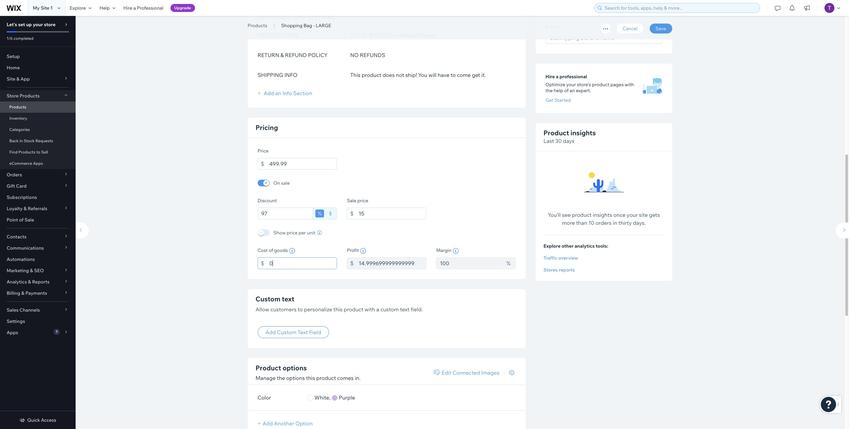 Task type: vqa. For each thing, say whether or not it's contained in the screenshot.
Cancel button in the right top of the page
yes



Task type: describe. For each thing, give the bounding box(es) containing it.
sale inside "sidebar" element
[[25, 217, 34, 223]]

find products to sell link
[[0, 147, 76, 158]]

set
[[18, 22, 25, 28]]

home link
[[0, 62, 76, 73]]

point of sale link
[[0, 214, 76, 226]]

price
[[258, 148, 269, 154]]

this product does not ship! you will have to come get it.
[[351, 72, 486, 78]]

ecommerce
[[9, 161, 32, 166]]

card
[[16, 183, 27, 189]]

insights inside you'll see product insights once your site gets more than 10 orders in thirty days.
[[593, 212, 613, 219]]

stores reports link
[[544, 267, 665, 273]]

product inside you'll see product insights once your site gets more than 10 orders in thirty days.
[[572, 212, 592, 219]]

0 vertical spatial site
[[41, 5, 49, 11]]

info for product info
[[285, 32, 298, 38]]

sell
[[41, 150, 48, 155]]

purple
[[339, 395, 355, 401]]

products up inventory
[[9, 105, 26, 110]]

field
[[309, 329, 321, 336]]

see
[[562, 212, 571, 219]]

come
[[457, 72, 471, 78]]

quick access
[[27, 418, 56, 424]]

bag right "info"
[[306, 14, 329, 29]]

completed
[[14, 36, 34, 41]]

categories link
[[0, 124, 76, 135]]

no refunds
[[351, 52, 386, 58]]

channels
[[20, 307, 40, 313]]

edit connected images button
[[431, 367, 504, 379]]

add custom text field
[[266, 329, 321, 336]]

1 horizontal spatial %
[[507, 260, 511, 267]]

explore for explore other analytics tools:
[[544, 243, 561, 249]]

on
[[274, 180, 280, 186]]

professional
[[137, 5, 164, 11]]

add for add custom text field
[[266, 329, 276, 336]]

product inside product options manage the options this product comes in.
[[317, 375, 336, 382]]

requests
[[36, 138, 53, 143]]

hire a professional
[[546, 74, 588, 80]]

price for show
[[287, 230, 298, 236]]

payments
[[25, 290, 47, 296]]

sidebar element
[[0, 16, 76, 430]]

store's
[[577, 82, 592, 88]]

analytics & reports
[[7, 279, 50, 285]]

gift card
[[7, 183, 27, 189]]

images
[[482, 370, 500, 376]]

cost of goods
[[258, 247, 288, 253]]

loyalty & referrals
[[7, 206, 47, 212]]

custom inside "button"
[[277, 329, 297, 336]]

sale price
[[347, 198, 369, 204]]

ship!
[[406, 72, 417, 78]]

marketing & seo button
[[0, 265, 76, 277]]

price for sale
[[358, 198, 369, 204]]

a inside custom text allow customers to personalize this product with a custom text field.
[[377, 306, 380, 313]]

1 vertical spatial options
[[286, 375, 305, 382]]

& for marketing
[[30, 268, 33, 274]]

products inside popup button
[[20, 93, 40, 99]]

started
[[555, 97, 571, 103]]

2 horizontal spatial to
[[451, 72, 456, 78]]

comes
[[338, 375, 354, 382]]

1 horizontal spatial -
[[332, 14, 335, 29]]

1 horizontal spatial large
[[338, 14, 379, 29]]

of for point of sale
[[19, 217, 24, 223]]

& for site
[[16, 76, 19, 82]]

cost
[[258, 247, 268, 253]]

none text field inside shopping bag - large form
[[437, 257, 504, 269]]

site & app button
[[0, 73, 76, 85]]

per
[[299, 230, 306, 236]]

product
[[258, 32, 284, 38]]

more
[[562, 220, 575, 227]]

shopping down the additional info sections
[[282, 23, 303, 29]]

Search for tools, apps, help & more... field
[[603, 3, 759, 13]]

last
[[544, 138, 555, 145]]

additional
[[258, 15, 291, 20]]

back in stock requests link
[[0, 135, 76, 147]]

traffic
[[544, 255, 558, 261]]

add another option
[[263, 421, 313, 427]]

marketing
[[7, 268, 29, 274]]

of for cost of goods
[[269, 247, 273, 253]]

0 horizontal spatial 1
[[50, 5, 53, 11]]

billing & payments
[[7, 290, 47, 296]]

on sale
[[274, 180, 290, 186]]

text
[[298, 329, 308, 336]]

12"
[[351, 32, 358, 38]]

communications
[[7, 245, 44, 251]]

custom inside custom text allow customers to personalize this product with a custom text field.
[[256, 295, 281, 303]]

cotton
[[382, 32, 399, 38]]

product options manage the options this product comes in.
[[256, 364, 361, 382]]

ecommerce apps
[[9, 161, 43, 166]]

products inside shopping bag - large form
[[248, 23, 267, 29]]

gets
[[650, 212, 661, 219]]

margin
[[437, 247, 452, 253]]

shopping bag - large form
[[72, 0, 850, 430]]

this inside custom text allow customers to personalize this product with a custom text field.
[[334, 306, 343, 313]]

traffic overview
[[544, 255, 579, 261]]

add custom text field button
[[258, 327, 329, 339]]

subscriptions
[[7, 195, 37, 200]]

another
[[274, 421, 294, 427]]

pricing
[[256, 123, 278, 132]]

0 horizontal spatial large
[[316, 23, 332, 29]]

contacts button
[[0, 231, 76, 243]]

a for professional
[[556, 74, 559, 80]]

you'll see product insights once your site gets more than 10 orders in thirty days.
[[548, 212, 661, 227]]

marketing & seo
[[7, 268, 44, 274]]

pages
[[611, 82, 624, 88]]

analytics & reports button
[[0, 277, 76, 288]]

shopping up product info
[[248, 14, 304, 29]]

info for shipping info
[[285, 72, 298, 78]]

stock
[[24, 138, 35, 143]]

cancel button
[[617, 24, 644, 34]]

tools:
[[596, 243, 609, 249]]

apps inside the ecommerce apps link
[[33, 161, 43, 166]]

days.
[[634, 220, 646, 227]]

add another option button
[[258, 418, 321, 430]]

app
[[20, 76, 30, 82]]

product inside optimize your store's product pages with the help of an expert.
[[593, 82, 610, 88]]

product for product options
[[256, 364, 281, 372]]

1 vertical spatial text
[[400, 306, 410, 313]]

overview
[[559, 255, 579, 261]]

add for add another option
[[263, 421, 273, 427]]

explore other analytics tools:
[[544, 243, 609, 249]]

quick access button
[[19, 418, 56, 424]]

cancel
[[623, 26, 638, 32]]

hire for hire a professional
[[546, 74, 555, 80]]

setup link
[[0, 51, 76, 62]]

in inside you'll see product insights once your site gets more than 10 orders in thirty days.
[[613, 220, 618, 227]]



Task type: locate. For each thing, give the bounding box(es) containing it.
info tooltip image for margin
[[453, 248, 459, 254]]

1 vertical spatial with
[[365, 306, 375, 313]]

this up white at the left of the page
[[306, 375, 315, 382]]

0 horizontal spatial with
[[365, 306, 375, 313]]

loyalty
[[7, 206, 23, 212]]

1 vertical spatial add
[[266, 329, 276, 336]]

& inside shopping bag - large form
[[281, 52, 284, 58]]

1 horizontal spatial explore
[[544, 243, 561, 249]]

in inside back in stock requests link
[[19, 138, 23, 143]]

of right cost
[[269, 247, 273, 253]]

info tooltip image
[[360, 248, 366, 254], [453, 248, 459, 254]]

large up x
[[338, 14, 379, 29]]

a left "custom"
[[377, 306, 380, 313]]

this
[[334, 306, 343, 313], [306, 375, 315, 382]]

info tooltip image
[[289, 248, 295, 254]]

large
[[338, 14, 379, 29], [316, 23, 332, 29]]

custom left text in the bottom left of the page
[[277, 329, 297, 336]]

your
[[33, 22, 43, 28], [567, 82, 576, 88], [627, 212, 638, 219]]

help button
[[96, 0, 119, 16]]

& inside popup button
[[30, 268, 33, 274]]

add down allow at the bottom left
[[266, 329, 276, 336]]

1 vertical spatial sale
[[25, 217, 34, 223]]

1 horizontal spatial of
[[269, 247, 273, 253]]

product info
[[258, 32, 298, 38]]

of right the help
[[565, 88, 569, 94]]

1 vertical spatial insights
[[593, 212, 613, 219]]

expert.
[[576, 88, 592, 94]]

explore inside shopping bag - large form
[[544, 243, 561, 249]]

0 vertical spatial the
[[546, 88, 553, 94]]

shipping
[[258, 72, 283, 78]]

0 vertical spatial add
[[264, 90, 274, 96]]

0 vertical spatial text
[[282, 295, 295, 303]]

site & app
[[7, 76, 30, 82]]

orders
[[7, 172, 22, 178]]

1 horizontal spatial info tooltip image
[[453, 248, 459, 254]]

to inside custom text allow customers to personalize this product with a custom text field.
[[298, 306, 303, 313]]

natural
[[400, 32, 418, 38]]

0 horizontal spatial an
[[275, 90, 281, 96]]

with inside custom text allow customers to personalize this product with a custom text field.
[[365, 306, 375, 313]]

insights up days
[[571, 129, 596, 137]]

1 down the settings link
[[56, 330, 58, 334]]

0 vertical spatial products link
[[244, 22, 271, 29]]

info
[[283, 90, 292, 96]]

add inside button
[[263, 421, 273, 427]]

add inside "button"
[[266, 329, 276, 336]]

2 vertical spatial a
[[377, 306, 380, 313]]

upgrade button
[[170, 4, 195, 12]]

product
[[362, 72, 382, 78], [593, 82, 610, 88], [572, 212, 592, 219], [344, 306, 364, 313], [317, 375, 336, 382]]

loyalty & referrals button
[[0, 203, 76, 214]]

& for billing
[[21, 290, 24, 296]]

$ text field
[[359, 208, 427, 220]]

1 vertical spatial explore
[[544, 243, 561, 249]]

1 vertical spatial of
[[19, 217, 24, 223]]

additional info sections
[[258, 15, 335, 20]]

sale inside shopping bag - large form
[[347, 198, 357, 204]]

0 horizontal spatial in
[[19, 138, 23, 143]]

product inside product insights last 30 days
[[544, 129, 570, 137]]

& for loyalty
[[24, 206, 27, 212]]

0 vertical spatial price
[[358, 198, 369, 204]]

1 vertical spatial custom
[[277, 329, 297, 336]]

0 vertical spatial this
[[334, 306, 343, 313]]

contacts
[[7, 234, 27, 240]]

add left another
[[263, 421, 273, 427]]

0 horizontal spatial apps
[[7, 330, 18, 336]]

ecommerce apps link
[[0, 158, 76, 169]]

0 vertical spatial info
[[285, 32, 298, 38]]

0 horizontal spatial sale
[[25, 217, 34, 223]]

products up ecommerce apps
[[18, 150, 35, 155]]

site inside popup button
[[7, 76, 15, 82]]

1 horizontal spatial to
[[298, 306, 303, 313]]

your right up
[[33, 22, 43, 28]]

of inside optimize your store's product pages with the help of an expert.
[[565, 88, 569, 94]]

& for analytics
[[28, 279, 31, 285]]

a up optimize
[[556, 74, 559, 80]]

0 vertical spatial hire
[[123, 5, 132, 11]]

1 horizontal spatial products link
[[244, 22, 271, 29]]

get
[[472, 72, 481, 78]]

1 horizontal spatial sale
[[347, 198, 357, 204]]

of right point
[[19, 217, 24, 223]]

site down home
[[7, 76, 15, 82]]

flavors
[[419, 32, 436, 38]]

0 horizontal spatial -
[[313, 23, 315, 29]]

does
[[383, 72, 395, 78]]

Start typing a brand name field
[[548, 32, 660, 44]]

1/6 completed
[[7, 36, 34, 41]]

hire inside shopping bag - large form
[[546, 74, 555, 80]]

1 horizontal spatial price
[[358, 198, 369, 204]]

0 horizontal spatial your
[[33, 22, 43, 28]]

None text field
[[437, 257, 504, 269]]

0 horizontal spatial hire
[[123, 5, 132, 11]]

to inside "sidebar" element
[[36, 150, 40, 155]]

1 horizontal spatial with
[[625, 82, 635, 88]]

1 horizontal spatial in
[[613, 220, 618, 227]]

None text field
[[270, 158, 337, 170], [258, 208, 313, 220], [270, 257, 337, 269], [359, 257, 427, 269], [270, 158, 337, 170], [258, 208, 313, 220], [270, 257, 337, 269], [359, 257, 427, 269]]

custom
[[381, 306, 399, 313]]

stores reports
[[544, 267, 575, 273]]

inventory link
[[0, 113, 76, 124]]

$
[[261, 160, 264, 167], [351, 210, 354, 217], [329, 211, 332, 217], [261, 260, 264, 267], [351, 260, 354, 267]]

your down professional
[[567, 82, 576, 88]]

1 vertical spatial price
[[287, 230, 298, 236]]

products link down the store products
[[0, 102, 76, 113]]

& right 'loyalty'
[[24, 206, 27, 212]]

a for professional
[[133, 5, 136, 11]]

home
[[7, 65, 20, 71]]

categories
[[9, 127, 30, 132]]

automations
[[7, 257, 35, 263]]

product inside product options manage the options this product comes in.
[[256, 364, 281, 372]]

in right the back
[[19, 138, 23, 143]]

1 vertical spatial %
[[507, 260, 511, 267]]

edit
[[442, 370, 452, 376]]

store products button
[[0, 90, 76, 102]]

with right pages
[[625, 82, 635, 88]]

edit option link image
[[434, 370, 441, 376]]

explore left help
[[70, 5, 86, 11]]

1 horizontal spatial hire
[[546, 74, 555, 80]]

billing
[[7, 290, 20, 296]]

0 horizontal spatial %
[[318, 211, 322, 217]]

0 vertical spatial apps
[[33, 161, 43, 166]]

0 horizontal spatial info tooltip image
[[360, 248, 366, 254]]

2 vertical spatial add
[[263, 421, 273, 427]]

2 info tooltip image from the left
[[453, 248, 459, 254]]

hire up optimize
[[546, 74, 555, 80]]

1 info tooltip image from the left
[[360, 248, 366, 254]]

0 vertical spatial of
[[565, 88, 569, 94]]

& left app
[[16, 76, 19, 82]]

insights inside product insights last 30 days
[[571, 129, 596, 137]]

get
[[546, 97, 554, 103]]

a left professional
[[133, 5, 136, 11]]

setup
[[7, 53, 20, 59]]

find
[[9, 150, 18, 155]]

1 horizontal spatial the
[[546, 88, 553, 94]]

with left "custom"
[[365, 306, 375, 313]]

to right customers
[[298, 306, 303, 313]]

connected
[[453, 370, 480, 376]]

1 vertical spatial hire
[[546, 74, 555, 80]]

1 vertical spatial 1
[[56, 330, 58, 334]]

no
[[351, 52, 359, 58]]

30
[[556, 138, 562, 145]]

hire for hire a professional
[[123, 5, 132, 11]]

1 right my
[[50, 5, 53, 11]]

1 vertical spatial to
[[36, 150, 40, 155]]

than
[[577, 220, 588, 227]]

large down sections
[[316, 23, 332, 29]]

get started link
[[546, 97, 571, 103]]

communications button
[[0, 243, 76, 254]]

0 vertical spatial to
[[451, 72, 456, 78]]

0 horizontal spatial this
[[306, 375, 315, 382]]

the inside product options manage the options this product comes in.
[[277, 375, 285, 382]]

add down shipping
[[264, 90, 274, 96]]

1 horizontal spatial your
[[567, 82, 576, 88]]

orders button
[[0, 169, 76, 181]]

explore for explore
[[70, 5, 86, 11]]

1 vertical spatial a
[[556, 74, 559, 80]]

products up product
[[248, 23, 267, 29]]

back in stock requests
[[9, 138, 53, 143]]

1 vertical spatial products link
[[0, 102, 76, 113]]

personalize
[[304, 306, 333, 313]]

0 vertical spatial a
[[133, 5, 136, 11]]

1/6
[[7, 36, 13, 41]]

0 horizontal spatial a
[[133, 5, 136, 11]]

0 horizontal spatial the
[[277, 375, 285, 382]]

info
[[293, 15, 306, 20]]

0 vertical spatial custom
[[256, 295, 281, 303]]

1 vertical spatial your
[[567, 82, 576, 88]]

1 vertical spatial in
[[613, 220, 618, 227]]

2 vertical spatial your
[[627, 212, 638, 219]]

products link up product
[[244, 22, 271, 29]]

apps down find products to sell link
[[33, 161, 43, 166]]

to left 'sell'
[[36, 150, 40, 155]]

0 vertical spatial sale
[[347, 198, 357, 204]]

this right personalize
[[334, 306, 343, 313]]

other
[[562, 243, 574, 249]]

& left seo
[[30, 268, 33, 274]]

1 horizontal spatial an
[[570, 88, 575, 94]]

with
[[625, 82, 635, 88], [365, 306, 375, 313]]

1 horizontal spatial site
[[41, 5, 49, 11]]

this inside product options manage the options this product comes in.
[[306, 375, 315, 382]]

the inside optimize your store's product pages with the help of an expert.
[[546, 88, 553, 94]]

apps down "settings"
[[7, 330, 18, 336]]

with inside optimize your store's product pages with the help of an expert.
[[625, 82, 635, 88]]

0 vertical spatial with
[[625, 82, 635, 88]]

shipping info
[[258, 72, 298, 78]]

0 horizontal spatial explore
[[70, 5, 86, 11]]

once
[[614, 212, 626, 219]]

the
[[546, 88, 553, 94], [277, 375, 285, 382]]

let's set up your store
[[7, 22, 56, 28]]

1 horizontal spatial product
[[544, 129, 570, 137]]

reports
[[32, 279, 50, 285]]

0 vertical spatial explore
[[70, 5, 86, 11]]

0 vertical spatial options
[[283, 364, 307, 372]]

0 horizontal spatial to
[[36, 150, 40, 155]]

0 horizontal spatial products link
[[0, 102, 76, 113]]

price left per
[[287, 230, 298, 236]]

apps
[[33, 161, 43, 166], [7, 330, 18, 336]]

my site 1
[[33, 5, 53, 11]]

0 horizontal spatial product
[[256, 364, 281, 372]]

1 vertical spatial the
[[277, 375, 285, 382]]

1 horizontal spatial a
[[377, 306, 380, 313]]

the left the help
[[546, 88, 553, 94]]

brand
[[546, 24, 559, 30]]

info tooltip image right margin
[[453, 248, 459, 254]]

your inside you'll see product insights once your site gets more than 10 orders in thirty days.
[[627, 212, 638, 219]]

price
[[358, 198, 369, 204], [287, 230, 298, 236]]

0 horizontal spatial site
[[7, 76, 15, 82]]

2 horizontal spatial of
[[565, 88, 569, 94]]

1 horizontal spatial this
[[334, 306, 343, 313]]

0 vertical spatial %
[[318, 211, 322, 217]]

0 vertical spatial product
[[544, 129, 570, 137]]

0 horizontal spatial of
[[19, 217, 24, 223]]

site right my
[[41, 5, 49, 11]]

product for product insights
[[544, 129, 570, 137]]

product up manage
[[256, 364, 281, 372]]

store
[[44, 22, 56, 28]]

info tooltip image for profit
[[360, 248, 366, 254]]

explore up traffic
[[544, 243, 561, 249]]

&
[[281, 52, 284, 58], [16, 76, 19, 82], [24, 206, 27, 212], [30, 268, 33, 274], [28, 279, 31, 285], [21, 290, 24, 296]]

product inside custom text allow customers to personalize this product with a custom text field.
[[344, 306, 364, 313]]

%
[[318, 211, 322, 217], [507, 260, 511, 267]]

of inside point of sale link
[[19, 217, 24, 223]]

an inside optimize your store's product pages with the help of an expert.
[[570, 88, 575, 94]]

your inside optimize your store's product pages with the help of an expert.
[[567, 82, 576, 88]]

to right the have
[[451, 72, 456, 78]]

& for return
[[281, 52, 284, 58]]

text
[[282, 295, 295, 303], [400, 306, 410, 313]]

your up thirty
[[627, 212, 638, 219]]

billing & payments button
[[0, 288, 76, 299]]

0 vertical spatial insights
[[571, 129, 596, 137]]

show
[[274, 230, 286, 236]]

an left expert.
[[570, 88, 575, 94]]

1 vertical spatial this
[[306, 375, 315, 382]]

12" x 8" bag  cotton  natural flavors
[[351, 32, 436, 38]]

0 vertical spatial your
[[33, 22, 43, 28]]

policy
[[308, 52, 328, 58]]

this
[[351, 72, 361, 78]]

8"
[[363, 32, 368, 38]]

text left field. on the bottom left of page
[[400, 306, 410, 313]]

add an info section
[[263, 90, 312, 96]]

text up customers
[[282, 295, 295, 303]]

1 vertical spatial product
[[256, 364, 281, 372]]

in down once
[[613, 220, 618, 227]]

stores
[[544, 267, 558, 273]]

0 horizontal spatial price
[[287, 230, 298, 236]]

price up $ text box
[[358, 198, 369, 204]]

1 vertical spatial info
[[285, 72, 298, 78]]

2 vertical spatial to
[[298, 306, 303, 313]]

the right manage
[[277, 375, 285, 382]]

x
[[359, 32, 362, 38]]

1 inside "sidebar" element
[[56, 330, 58, 334]]

2 horizontal spatial your
[[627, 212, 638, 219]]

& right "billing" on the left bottom of page
[[21, 290, 24, 296]]

your inside "sidebar" element
[[33, 22, 43, 28]]

0 horizontal spatial text
[[282, 295, 295, 303]]

& right the return
[[281, 52, 284, 58]]

1 horizontal spatial 1
[[56, 330, 58, 334]]

custom up allow at the bottom left
[[256, 295, 281, 303]]

sections
[[308, 15, 335, 20]]

2 vertical spatial of
[[269, 247, 273, 253]]

1 vertical spatial site
[[7, 76, 15, 82]]

product up 30
[[544, 129, 570, 137]]

0 vertical spatial in
[[19, 138, 23, 143]]

professional
[[560, 74, 588, 80]]

info up add an info section
[[285, 72, 298, 78]]

info down the additional info sections
[[285, 32, 298, 38]]

shopping bag - large
[[248, 14, 379, 29], [282, 23, 332, 29]]

2 horizontal spatial a
[[556, 74, 559, 80]]

help
[[100, 5, 110, 11]]

& left reports
[[28, 279, 31, 285]]

hire right help button
[[123, 5, 132, 11]]

add
[[264, 90, 274, 96], [266, 329, 276, 336], [263, 421, 273, 427]]

products right store
[[20, 93, 40, 99]]

custom text allow customers to personalize this product with a custom text field.
[[256, 295, 423, 313]]

store products
[[7, 93, 40, 99]]

thirty
[[619, 220, 632, 227]]

add for add an info section
[[264, 90, 274, 96]]

edit connected images
[[442, 370, 500, 376]]

1 horizontal spatial apps
[[33, 161, 43, 166]]

an left the info
[[275, 90, 281, 96]]

1 vertical spatial apps
[[7, 330, 18, 336]]

product insights last 30 days
[[544, 129, 596, 145]]

white
[[315, 395, 329, 401]]

info tooltip image right profit
[[360, 248, 366, 254]]

bag down "info"
[[304, 23, 312, 29]]

insights up orders
[[593, 212, 613, 219]]



